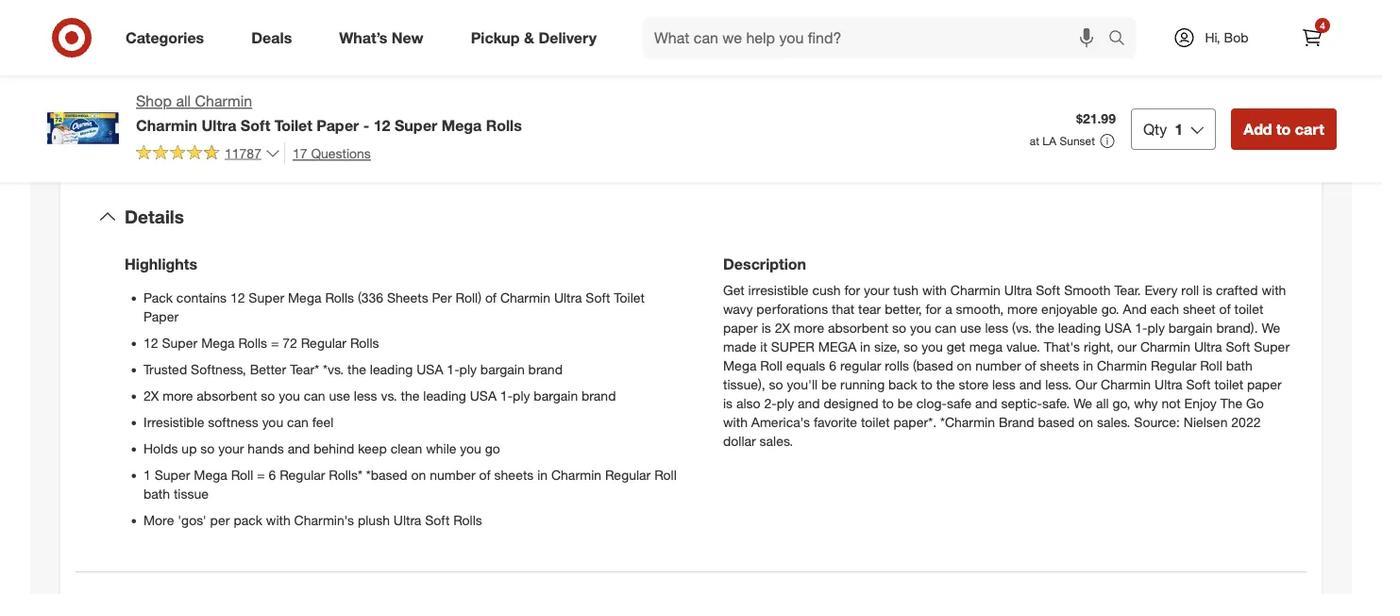 Task type: locate. For each thing, give the bounding box(es) containing it.
leading down enjoyable
[[1058, 320, 1101, 336]]

is
[[1203, 282, 1213, 299], [762, 320, 771, 336], [723, 395, 733, 412]]

plush
[[358, 513, 390, 529]]

absorbent down tear
[[828, 320, 889, 336]]

$21.99
[[1076, 110, 1116, 127]]

charmin inside pack contains 12 super mega rolls (336 sheets per roll) of charmin ultra soft toilet paper
[[500, 290, 551, 306]]

0 vertical spatial 1-
[[1135, 320, 1148, 336]]

toilet up brand).
[[1235, 301, 1264, 318]]

search
[[1100, 30, 1145, 49]]

bath up more
[[144, 486, 170, 503]]

we down our at the right of the page
[[1074, 395, 1093, 412]]

2 vertical spatial is
[[723, 395, 733, 412]]

1 vertical spatial more
[[794, 320, 824, 336]]

mega down made in the right bottom of the page
[[723, 358, 757, 374]]

in
[[860, 339, 871, 355], [1083, 358, 1094, 374], [537, 467, 548, 484]]

image gallery element
[[45, 0, 669, 84]]

use down the smooth,
[[960, 320, 982, 336]]

super down brand).
[[1254, 339, 1290, 355]]

0 vertical spatial bargain
[[1169, 320, 1213, 336]]

not
[[1162, 395, 1181, 412]]

mega up 72
[[288, 290, 322, 306]]

1 down holds on the bottom
[[144, 467, 151, 484]]

on inside 1 super mega roll = 6 regular rolls* *based on number of sheets in charmin regular roll bath tissue
[[411, 467, 426, 484]]

11787
[[225, 145, 261, 161]]

1 horizontal spatial =
[[271, 335, 279, 352]]

to right "add"
[[1277, 120, 1291, 138]]

0 vertical spatial be
[[821, 377, 837, 393]]

with up a
[[922, 282, 947, 299]]

more
[[144, 513, 174, 529]]

so
[[892, 320, 907, 336], [904, 339, 918, 355], [769, 377, 783, 393], [261, 388, 275, 404], [200, 441, 215, 457]]

can down a
[[935, 320, 957, 336]]

made
[[723, 339, 757, 355]]

2-
[[764, 395, 777, 412]]

we right brand).
[[1262, 320, 1281, 336]]

so up 2-
[[769, 377, 783, 393]]

mega inside pack contains 12 super mega rolls (336 sheets per roll) of charmin ultra soft toilet paper
[[288, 290, 322, 306]]

super up 12 super mega rolls = 72 regular rolls
[[249, 290, 284, 306]]

0 vertical spatial more
[[1007, 301, 1038, 318]]

your inside 'description get irresistible cush for your tush with charmin ultra soft smooth tear. every roll is crafted with wavy perforations that tear better, for a smooth, more enjoyable go. and each sheet of toilet paper is 2x more absorbent so you can use less (vs. the leading usa 1-ply bargain brand). we made it super mega in size, so you get mega value. that's right, our charmin ultra soft super mega roll equals 6 regular rolls (based on number of sheets in charmin regular roll bath tissue), so you'll be running back to the store less and less. our charmin ultra soft toilet paper is also 2-ply and designed to be clog-safe and septic-safe. we all go, why not enjoy the go with america's favorite toilet paper*. *charmin brand based on sales. source: nielsen 2022 dollar sales.'
[[864, 282, 890, 299]]

and right hands
[[288, 441, 310, 457]]

1 horizontal spatial on
[[957, 358, 972, 374]]

the
[[1036, 320, 1055, 336], [347, 361, 366, 378], [936, 377, 955, 393], [401, 388, 420, 404]]

usa
[[1105, 320, 1132, 336], [417, 361, 443, 378], [470, 388, 497, 404]]

all left go,
[[1096, 395, 1109, 412]]

the right "(vs."
[[1036, 320, 1055, 336]]

brand
[[528, 361, 563, 378], [582, 388, 616, 404]]

0 vertical spatial 12
[[374, 116, 390, 134]]

1 vertical spatial all
[[1096, 395, 1109, 412]]

super up tissue
[[155, 467, 190, 484]]

for up the that
[[845, 282, 860, 299]]

shop
[[136, 92, 172, 110]]

12 right -
[[374, 116, 390, 134]]

more up super
[[794, 320, 824, 336]]

6 down hands
[[269, 467, 276, 484]]

questions
[[311, 145, 371, 161]]

1 vertical spatial 12
[[230, 290, 245, 306]]

the
[[1221, 395, 1243, 412]]

number inside 1 super mega roll = 6 regular rolls* *based on number of sheets in charmin regular roll bath tissue
[[430, 467, 476, 484]]

2 horizontal spatial bargain
[[1169, 320, 1213, 336]]

1 vertical spatial is
[[762, 320, 771, 336]]

1-
[[1135, 320, 1148, 336], [447, 361, 459, 378], [500, 388, 513, 404]]

is up the it
[[762, 320, 771, 336]]

be right you'll
[[821, 377, 837, 393]]

wavy
[[723, 301, 753, 318]]

crafted
[[1216, 282, 1258, 299]]

toilet
[[1235, 301, 1264, 318], [1215, 377, 1244, 393], [861, 414, 890, 431]]

1- down and
[[1135, 320, 1148, 336]]

0 horizontal spatial 2x
[[144, 388, 159, 404]]

0 horizontal spatial your
[[218, 441, 244, 457]]

1 horizontal spatial bath
[[1226, 358, 1253, 374]]

your down softness
[[218, 441, 244, 457]]

2 vertical spatial usa
[[470, 388, 497, 404]]

=
[[271, 335, 279, 352], [257, 467, 265, 484]]

0 vertical spatial brand
[[528, 361, 563, 378]]

0 vertical spatial on
[[957, 358, 972, 374]]

2x inside 'description get irresistible cush for your tush with charmin ultra soft smooth tear. every roll is crafted with wavy perforations that tear better, for a smooth, more enjoyable go. and each sheet of toilet paper is 2x more absorbent so you can use less (vs. the leading usa 1-ply bargain brand). we made it super mega in size, so you get mega value. that's right, our charmin ultra soft super mega roll equals 6 regular rolls (based on number of sheets in charmin regular roll bath tissue), so you'll be running back to the store less and less. our charmin ultra soft toilet paper is also 2-ply and designed to be clog-safe and septic-safe. we all go, why not enjoy the go with america's favorite toilet paper*. *charmin brand based on sales. source: nielsen 2022 dollar sales.'
[[775, 320, 790, 336]]

all inside shop all charmin charmin ultra soft toilet paper - 12 super mega rolls
[[176, 92, 191, 110]]

1 vertical spatial be
[[898, 395, 913, 412]]

go,
[[1113, 395, 1131, 412]]

safe.
[[1042, 395, 1070, 412]]

description
[[723, 255, 806, 273]]

= down hands
[[257, 467, 265, 484]]

1 horizontal spatial we
[[1262, 320, 1281, 336]]

on down "get"
[[957, 358, 972, 374]]

on right based
[[1079, 414, 1094, 431]]

regular inside 'description get irresistible cush for your tush with charmin ultra soft smooth tear. every roll is crafted with wavy perforations that tear better, for a smooth, more enjoyable go. and each sheet of toilet paper is 2x more absorbent so you can use less (vs. the leading usa 1-ply bargain brand). we made it super mega in size, so you get mega value. that's right, our charmin ultra soft super mega roll equals 6 regular rolls (based on number of sheets in charmin regular roll bath tissue), so you'll be running back to the store less and less. our charmin ultra soft toilet paper is also 2-ply and designed to be clog-safe and septic-safe. we all go, why not enjoy the go with america's favorite toilet paper*. *charmin brand based on sales. source: nielsen 2022 dollar sales.'
[[1151, 358, 1197, 374]]

0 horizontal spatial use
[[329, 388, 350, 404]]

sunset
[[1060, 134, 1095, 148]]

0 vertical spatial all
[[176, 92, 191, 110]]

What can we help you find? suggestions appear below search field
[[643, 17, 1113, 59]]

0 vertical spatial in
[[860, 339, 871, 355]]

of down the go
[[479, 467, 491, 484]]

1 horizontal spatial 6
[[829, 358, 837, 374]]

2x down trusted
[[144, 388, 159, 404]]

holds
[[144, 441, 178, 457]]

and down store at the right bottom of page
[[975, 395, 998, 412]]

for left a
[[926, 301, 942, 318]]

*vs.
[[323, 361, 344, 378]]

0 vertical spatial 6
[[829, 358, 837, 374]]

1- up the go
[[500, 388, 513, 404]]

0 vertical spatial we
[[1262, 320, 1281, 336]]

with
[[922, 282, 947, 299], [1262, 282, 1286, 299], [723, 414, 748, 431], [266, 513, 291, 529]]

better
[[250, 361, 286, 378]]

1 vertical spatial in
[[1083, 358, 1094, 374]]

1 super mega roll = 6 regular rolls* *based on number of sheets in charmin regular roll bath tissue
[[144, 467, 677, 503]]

up
[[182, 441, 197, 457]]

usa up the go
[[470, 388, 497, 404]]

'gos'
[[178, 513, 206, 529]]

shop all charmin charmin ultra soft toilet paper - 12 super mega rolls
[[136, 92, 522, 134]]

irresistible softness you can feel
[[144, 414, 334, 431]]

2 vertical spatial more
[[163, 388, 193, 404]]

toilet up the on the bottom right of the page
[[1215, 377, 1244, 393]]

0 horizontal spatial paper
[[723, 320, 758, 336]]

sheets inside 'description get irresistible cush for your tush with charmin ultra soft smooth tear. every roll is crafted with wavy perforations that tear better, for a smooth, more enjoyable go. and each sheet of toilet paper is 2x more absorbent so you can use less (vs. the leading usa 1-ply bargain brand). we made it super mega in size, so you get mega value. that's right, our charmin ultra soft super mega roll equals 6 regular rolls (based on number of sheets in charmin regular roll bath tissue), so you'll be running back to the store less and less. our charmin ultra soft toilet paper is also 2-ply and designed to be clog-safe and septic-safe. we all go, why not enjoy the go with america's favorite toilet paper*. *charmin brand based on sales. source: nielsen 2022 dollar sales.'
[[1040, 358, 1080, 374]]

to up clog-
[[921, 377, 933, 393]]

all
[[176, 92, 191, 110], [1096, 395, 1109, 412]]

1 vertical spatial 1-
[[447, 361, 459, 378]]

source:
[[1134, 414, 1180, 431]]

number down while
[[430, 467, 476, 484]]

0 vertical spatial your
[[864, 282, 890, 299]]

tear.
[[1115, 282, 1141, 299]]

less.
[[1045, 377, 1072, 393]]

your up tear
[[864, 282, 890, 299]]

with up dollar
[[723, 414, 748, 431]]

2 horizontal spatial leading
[[1058, 320, 1101, 336]]

the right vs.
[[401, 388, 420, 404]]

tear
[[858, 301, 881, 318]]

is right roll
[[1203, 282, 1213, 299]]

all right shop
[[176, 92, 191, 110]]

and
[[1019, 377, 1042, 393], [798, 395, 820, 412], [975, 395, 998, 412], [288, 441, 310, 457]]

mega up tissue
[[194, 467, 227, 484]]

your
[[864, 282, 890, 299], [218, 441, 244, 457]]

0 horizontal spatial bath
[[144, 486, 170, 503]]

1 horizontal spatial brand
[[582, 388, 616, 404]]

1 vertical spatial =
[[257, 467, 265, 484]]

of down "value."
[[1025, 358, 1037, 374]]

add to cart button
[[1231, 108, 1337, 150]]

deals link
[[235, 17, 316, 59]]

1 vertical spatial leading
[[370, 361, 413, 378]]

sales. down america's
[[760, 433, 793, 450]]

12 up trusted
[[144, 335, 158, 352]]

*based
[[366, 467, 408, 484]]

toilet
[[275, 116, 312, 134], [614, 290, 645, 306]]

0 vertical spatial number
[[976, 358, 1021, 374]]

1 vertical spatial 1
[[144, 467, 151, 484]]

with right 'crafted'
[[1262, 282, 1286, 299]]

1 horizontal spatial toilet
[[614, 290, 645, 306]]

get
[[947, 339, 966, 355]]

absorbent up softness
[[197, 388, 257, 404]]

2 horizontal spatial on
[[1079, 414, 1094, 431]]

2x down "perforations" at the bottom
[[775, 320, 790, 336]]

0 horizontal spatial brand
[[528, 361, 563, 378]]

1- down per
[[447, 361, 459, 378]]

2 horizontal spatial usa
[[1105, 320, 1132, 336]]

why
[[1134, 395, 1158, 412]]

1 horizontal spatial in
[[860, 339, 871, 355]]

get
[[723, 282, 745, 299]]

charmin ultra soft toilet paper, 6 of 13 image
[[364, 0, 669, 28]]

= left 72
[[271, 335, 279, 352]]

rolls
[[486, 116, 522, 134], [325, 290, 354, 306], [238, 335, 267, 352], [350, 335, 379, 352], [453, 513, 482, 529]]

1 horizontal spatial absorbent
[[828, 320, 889, 336]]

2 horizontal spatial 12
[[374, 116, 390, 134]]

1 vertical spatial bargain
[[480, 361, 525, 378]]

we
[[1262, 320, 1281, 336], [1074, 395, 1093, 412]]

0 horizontal spatial for
[[845, 282, 860, 299]]

contains
[[176, 290, 227, 306]]

1 vertical spatial your
[[218, 441, 244, 457]]

0 vertical spatial use
[[960, 320, 982, 336]]

paper down "pack"
[[144, 309, 179, 325]]

can up feel
[[304, 388, 325, 404]]

2 vertical spatial in
[[537, 467, 548, 484]]

keep
[[358, 441, 387, 457]]

usa down go.
[[1105, 320, 1132, 336]]

pack
[[144, 290, 173, 306]]

rolls left (336
[[325, 290, 354, 306]]

toilet down designed
[[861, 414, 890, 431]]

2 horizontal spatial in
[[1083, 358, 1094, 374]]

2 vertical spatial leading
[[423, 388, 466, 404]]

0 vertical spatial 2x
[[775, 320, 790, 336]]

= inside 1 super mega roll = 6 regular rolls* *based on number of sheets in charmin regular roll bath tissue
[[257, 467, 265, 484]]

1 vertical spatial 6
[[269, 467, 276, 484]]

on
[[957, 358, 972, 374], [1079, 414, 1094, 431], [411, 467, 426, 484]]

1 horizontal spatial 12
[[230, 290, 245, 306]]

-
[[363, 116, 369, 134]]

sheets up less.
[[1040, 358, 1080, 374]]

12 right contains
[[230, 290, 245, 306]]

number inside 'description get irresistible cush for your tush with charmin ultra soft smooth tear. every roll is crafted with wavy perforations that tear better, for a smooth, more enjoyable go. and each sheet of toilet paper is 2x more absorbent so you can use less (vs. the leading usa 1-ply bargain brand). we made it super mega in size, so you get mega value. that's right, our charmin ultra soft super mega roll equals 6 regular rolls (based on number of sheets in charmin regular roll bath tissue), so you'll be running back to the store less and less. our charmin ultra soft toilet paper is also 2-ply and designed to be clog-safe and septic-safe. we all go, why not enjoy the go with america's favorite toilet paper*. *charmin brand based on sales. source: nielsen 2022 dollar sales.'
[[976, 358, 1021, 374]]

on down the clean
[[411, 467, 426, 484]]

rolls up better
[[238, 335, 267, 352]]

toilet inside pack contains 12 super mega rolls (336 sheets per roll) of charmin ultra soft toilet paper
[[614, 290, 645, 306]]

smooth,
[[956, 301, 1004, 318]]

leading up vs.
[[370, 361, 413, 378]]

0 vertical spatial can
[[935, 320, 957, 336]]

more up irresistible at the left of the page
[[163, 388, 193, 404]]

less
[[985, 320, 1009, 336], [992, 377, 1016, 393], [354, 388, 377, 404]]

paper up questions
[[317, 116, 359, 134]]

deals
[[251, 28, 292, 47]]

1 horizontal spatial number
[[976, 358, 1021, 374]]

1 vertical spatial toilet
[[1215, 377, 1244, 393]]

1 horizontal spatial to
[[921, 377, 933, 393]]

to down back
[[882, 395, 894, 412]]

paper up 'go'
[[1247, 377, 1282, 393]]

bob
[[1224, 29, 1249, 46]]

ultra inside shop all charmin charmin ultra soft toilet paper - 12 super mega rolls
[[202, 116, 236, 134]]

paper inside shop all charmin charmin ultra soft toilet paper - 12 super mega rolls
[[317, 116, 359, 134]]

bath down brand).
[[1226, 358, 1253, 374]]

super right -
[[395, 116, 438, 134]]

0 horizontal spatial 6
[[269, 467, 276, 484]]

2 horizontal spatial 1-
[[1135, 320, 1148, 336]]

0 vertical spatial bath
[[1226, 358, 1253, 374]]

0 horizontal spatial paper
[[144, 309, 179, 325]]

can left feel
[[287, 414, 309, 431]]

2022
[[1232, 414, 1261, 431]]

0 horizontal spatial number
[[430, 467, 476, 484]]

to
[[1277, 120, 1291, 138], [921, 377, 933, 393], [882, 395, 894, 412]]

1 horizontal spatial 2x
[[775, 320, 790, 336]]

america's
[[751, 414, 810, 431]]

mega
[[818, 339, 857, 355]]

hi, bob
[[1205, 29, 1249, 46]]

can
[[935, 320, 957, 336], [304, 388, 325, 404], [287, 414, 309, 431]]

1 right qty
[[1175, 120, 1183, 138]]

1 horizontal spatial 1-
[[500, 388, 513, 404]]

(based
[[913, 358, 953, 374]]

0 horizontal spatial in
[[537, 467, 548, 484]]

0 horizontal spatial be
[[821, 377, 837, 393]]

0 horizontal spatial sales.
[[760, 433, 793, 450]]

1 horizontal spatial use
[[960, 320, 982, 336]]

ultra
[[202, 116, 236, 134], [1004, 282, 1032, 299], [554, 290, 582, 306], [1194, 339, 1222, 355], [1155, 377, 1183, 393], [394, 513, 422, 529]]

1 vertical spatial toilet
[[614, 290, 645, 306]]

so up rolls
[[904, 339, 918, 355]]

1 horizontal spatial your
[[864, 282, 890, 299]]

la
[[1043, 134, 1057, 148]]

6 down mega
[[829, 358, 837, 374]]

be down back
[[898, 395, 913, 412]]

0 horizontal spatial leading
[[370, 361, 413, 378]]

of inside pack contains 12 super mega rolls (336 sheets per roll) of charmin ultra soft toilet paper
[[485, 290, 497, 306]]

1 horizontal spatial bargain
[[534, 388, 578, 404]]

add
[[1244, 120, 1272, 138]]

0 horizontal spatial all
[[176, 92, 191, 110]]

mega up softness,
[[201, 335, 235, 352]]

of right roll)
[[485, 290, 497, 306]]

more up "(vs."
[[1007, 301, 1038, 318]]

smooth
[[1064, 282, 1111, 299]]

0 vertical spatial to
[[1277, 120, 1291, 138]]

= for rolls
[[271, 335, 279, 352]]

super inside 1 super mega roll = 6 regular rolls* *based on number of sheets in charmin regular roll bath tissue
[[155, 467, 190, 484]]

sales. down go,
[[1097, 414, 1131, 431]]

leading up while
[[423, 388, 466, 404]]

2 horizontal spatial to
[[1277, 120, 1291, 138]]

1
[[1175, 120, 1183, 138], [144, 467, 151, 484]]

sales.
[[1097, 414, 1131, 431], [760, 433, 793, 450]]

dollar
[[723, 433, 756, 450]]

0 vertical spatial leading
[[1058, 320, 1101, 336]]

2 vertical spatial bargain
[[534, 388, 578, 404]]

sheets
[[1040, 358, 1080, 374], [494, 467, 534, 484]]

per
[[432, 290, 452, 306]]

mega down pickup
[[442, 116, 482, 134]]

= for roll
[[257, 467, 265, 484]]

bath
[[1226, 358, 1253, 374], [144, 486, 170, 503]]

17
[[293, 145, 307, 161]]

1 horizontal spatial sheets
[[1040, 358, 1080, 374]]

1 horizontal spatial 1
[[1175, 120, 1183, 138]]

rolls inside shop all charmin charmin ultra soft toilet paper - 12 super mega rolls
[[486, 116, 522, 134]]

1 vertical spatial can
[[304, 388, 325, 404]]

super inside pack contains 12 super mega rolls (336 sheets per roll) of charmin ultra soft toilet paper
[[249, 290, 284, 306]]

use down *vs.
[[329, 388, 350, 404]]

usa up the 2x more absorbent so you can use less vs. the leading usa 1-ply bargain brand
[[417, 361, 443, 378]]

number down mega
[[976, 358, 1021, 374]]



Task type: vqa. For each thing, say whether or not it's contained in the screenshot.
Smooth
yes



Task type: describe. For each thing, give the bounding box(es) containing it.
our
[[1076, 377, 1097, 393]]

vs.
[[381, 388, 397, 404]]

cart
[[1295, 120, 1325, 138]]

charmin's
[[294, 513, 354, 529]]

search button
[[1100, 17, 1145, 62]]

pack
[[234, 513, 262, 529]]

1 vertical spatial we
[[1074, 395, 1093, 412]]

1 vertical spatial for
[[926, 301, 942, 318]]

1 inside 1 super mega roll = 6 regular rolls* *based on number of sheets in charmin regular roll bath tissue
[[144, 467, 151, 484]]

12 inside shop all charmin charmin ultra soft toilet paper - 12 super mega rolls
[[374, 116, 390, 134]]

qty
[[1143, 120, 1167, 138]]

0 vertical spatial toilet
[[1235, 301, 1264, 318]]

softness
[[208, 414, 258, 431]]

new
[[392, 28, 424, 47]]

6 inside 'description get irresistible cush for your tush with charmin ultra soft smooth tear. every roll is crafted with wavy perforations that tear better, for a smooth, more enjoyable go. and each sheet of toilet paper is 2x more absorbent so you can use less (vs. the leading usa 1-ply bargain brand). we made it super mega in size, so you get mega value. that's right, our charmin ultra soft super mega roll equals 6 regular rolls (based on number of sheets in charmin regular roll bath tissue), so you'll be running back to the store less and less. our charmin ultra soft toilet paper is also 2-ply and designed to be clog-safe and septic-safe. we all go, why not enjoy the go with america's favorite toilet paper*. *charmin brand based on sales. source: nielsen 2022 dollar sales.'
[[829, 358, 837, 374]]

(vs.
[[1012, 320, 1032, 336]]

at
[[1030, 134, 1040, 148]]

1 horizontal spatial be
[[898, 395, 913, 412]]

1 vertical spatial brand
[[582, 388, 616, 404]]

trusted softness, better tear* *vs. the leading usa 1-ply bargain brand
[[144, 361, 563, 378]]

2 vertical spatial toilet
[[861, 414, 890, 431]]

and up septic- at bottom
[[1019, 377, 1042, 393]]

perforations
[[757, 301, 828, 318]]

rolls up trusted softness, better tear* *vs. the leading usa 1-ply bargain brand
[[350, 335, 379, 352]]

12 inside pack contains 12 super mega rolls (336 sheets per roll) of charmin ultra soft toilet paper
[[230, 290, 245, 306]]

super
[[771, 339, 815, 355]]

based
[[1038, 414, 1075, 431]]

toilet inside shop all charmin charmin ultra soft toilet paper - 12 super mega rolls
[[275, 116, 312, 134]]

brand).
[[1217, 320, 1258, 336]]

that
[[832, 301, 855, 318]]

enjoyable
[[1042, 301, 1098, 318]]

rolls down 1 super mega roll = 6 regular rolls* *based on number of sheets in charmin regular roll bath tissue
[[453, 513, 482, 529]]

tear*
[[290, 361, 319, 378]]

mega inside shop all charmin charmin ultra soft toilet paper - 12 super mega rolls
[[442, 116, 482, 134]]

usa inside 'description get irresistible cush for your tush with charmin ultra soft smooth tear. every roll is crafted with wavy perforations that tear better, for a smooth, more enjoyable go. and each sheet of toilet paper is 2x more absorbent so you can use less (vs. the leading usa 1-ply bargain brand). we made it super mega in size, so you get mega value. that's right, our charmin ultra soft super mega roll equals 6 regular rolls (based on number of sheets in charmin regular roll bath tissue), so you'll be running back to the store less and less. our charmin ultra soft toilet paper is also 2-ply and designed to be clog-safe and septic-safe. we all go, why not enjoy the go with america's favorite toilet paper*. *charmin brand based on sales. source: nielsen 2022 dollar sales.'
[[1105, 320, 1132, 336]]

regular
[[840, 358, 881, 374]]

can inside 'description get irresistible cush for your tush with charmin ultra soft smooth tear. every roll is crafted with wavy perforations that tear better, for a smooth, more enjoyable go. and each sheet of toilet paper is 2x more absorbent so you can use less (vs. the leading usa 1-ply bargain brand). we made it super mega in size, so you get mega value. that's right, our charmin ultra soft super mega roll equals 6 regular rolls (based on number of sheets in charmin regular roll bath tissue), so you'll be running back to the store less and less. our charmin ultra soft toilet paper is also 2-ply and designed to be clog-safe and septic-safe. we all go, why not enjoy the go with america's favorite toilet paper*. *charmin brand based on sales. source: nielsen 2022 dollar sales.'
[[935, 320, 957, 336]]

1 horizontal spatial is
[[762, 320, 771, 336]]

super inside 'description get irresistible cush for your tush with charmin ultra soft smooth tear. every roll is crafted with wavy perforations that tear better, for a smooth, more enjoyable go. and each sheet of toilet paper is 2x more absorbent so you can use less (vs. the leading usa 1-ply bargain brand). we made it super mega in size, so you get mega value. that's right, our charmin ultra soft super mega roll equals 6 regular rolls (based on number of sheets in charmin regular roll bath tissue), so you'll be running back to the store less and less. our charmin ultra soft toilet paper is also 2-ply and designed to be clog-safe and septic-safe. we all go, why not enjoy the go with america's favorite toilet paper*. *charmin brand based on sales. source: nielsen 2022 dollar sales.'
[[1254, 339, 1290, 355]]

sheets inside 1 super mega roll = 6 regular rolls* *based on number of sheets in charmin regular roll bath tissue
[[494, 467, 534, 484]]

bath inside 'description get irresistible cush for your tush with charmin ultra soft smooth tear. every roll is crafted with wavy perforations that tear better, for a smooth, more enjoyable go. and each sheet of toilet paper is 2x more absorbent so you can use less (vs. the leading usa 1-ply bargain brand). we made it super mega in size, so you get mega value. that's right, our charmin ultra soft super mega roll equals 6 regular rolls (based on number of sheets in charmin regular roll bath tissue), so you'll be running back to the store less and less. our charmin ultra soft toilet paper is also 2-ply and designed to be clog-safe and septic-safe. we all go, why not enjoy the go with america's favorite toilet paper*. *charmin brand based on sales. source: nielsen 2022 dollar sales.'
[[1226, 358, 1253, 374]]

1- inside 'description get irresistible cush for your tush with charmin ultra soft smooth tear. every roll is crafted with wavy perforations that tear better, for a smooth, more enjoyable go. and each sheet of toilet paper is 2x more absorbent so you can use less (vs. the leading usa 1-ply bargain brand). we made it super mega in size, so you get mega value. that's right, our charmin ultra soft super mega roll equals 6 regular rolls (based on number of sheets in charmin regular roll bath tissue), so you'll be running back to the store less and less. our charmin ultra soft toilet paper is also 2-ply and designed to be clog-safe and septic-safe. we all go, why not enjoy the go with america's favorite toilet paper*. *charmin brand based on sales. source: nielsen 2022 dollar sales.'
[[1135, 320, 1148, 336]]

pack contains 12 super mega rolls (336 sheets per roll) of charmin ultra soft toilet paper
[[144, 290, 645, 325]]

0 horizontal spatial usa
[[417, 361, 443, 378]]

and
[[1123, 301, 1147, 318]]

sheets
[[387, 290, 428, 306]]

soft inside pack contains 12 super mega rolls (336 sheets per roll) of charmin ultra soft toilet paper
[[586, 290, 610, 306]]

behind
[[314, 441, 354, 457]]

nielsen
[[1184, 414, 1228, 431]]

to inside button
[[1277, 120, 1291, 138]]

brand
[[999, 414, 1034, 431]]

what's new
[[339, 28, 424, 47]]

sheet
[[1183, 301, 1216, 318]]

0 vertical spatial sales.
[[1097, 414, 1131, 431]]

2 horizontal spatial is
[[1203, 282, 1213, 299]]

4 link
[[1292, 17, 1333, 59]]

2x more absorbent so you can use less vs. the leading usa 1-ply bargain brand
[[144, 388, 616, 404]]

rolls inside pack contains 12 super mega rolls (336 sheets per roll) of charmin ultra soft toilet paper
[[325, 290, 354, 306]]

bath inside 1 super mega roll = 6 regular rolls* *based on number of sheets in charmin regular roll bath tissue
[[144, 486, 170, 503]]

value.
[[1006, 339, 1040, 355]]

1 vertical spatial absorbent
[[197, 388, 257, 404]]

add to cart
[[1244, 120, 1325, 138]]

a
[[945, 301, 952, 318]]

so down better,
[[892, 320, 907, 336]]

of down 'crafted'
[[1220, 301, 1231, 318]]

12 super mega rolls = 72 regular rolls
[[144, 335, 379, 352]]

paper inside pack contains 12 super mega rolls (336 sheets per roll) of charmin ultra soft toilet paper
[[144, 309, 179, 325]]

1 horizontal spatial usa
[[470, 388, 497, 404]]

clog-
[[917, 395, 947, 412]]

pickup & delivery
[[471, 28, 597, 47]]

*charmin
[[940, 414, 995, 431]]

leading inside 'description get irresistible cush for your tush with charmin ultra soft smooth tear. every roll is crafted with wavy perforations that tear better, for a smooth, more enjoyable go. and each sheet of toilet paper is 2x more absorbent so you can use less (vs. the leading usa 1-ply bargain brand). we made it super mega in size, so you get mega value. that's right, our charmin ultra soft super mega roll equals 6 regular rolls (based on number of sheets in charmin regular roll bath tissue), so you'll be running back to the store less and less. our charmin ultra soft toilet paper is also 2-ply and designed to be clog-safe and septic-safe. we all go, why not enjoy the go with america's favorite toilet paper*. *charmin brand based on sales. source: nielsen 2022 dollar sales.'
[[1058, 320, 1101, 336]]

1 horizontal spatial leading
[[423, 388, 466, 404]]

hands
[[248, 441, 284, 457]]

4
[[1320, 19, 1326, 31]]

all inside 'description get irresistible cush for your tush with charmin ultra soft smooth tear. every roll is crafted with wavy perforations that tear better, for a smooth, more enjoyable go. and each sheet of toilet paper is 2x more absorbent so you can use less (vs. the leading usa 1-ply bargain brand). we made it super mega in size, so you get mega value. that's right, our charmin ultra soft super mega roll equals 6 regular rolls (based on number of sheets in charmin regular roll bath tissue), so you'll be running back to the store less and less. our charmin ultra soft toilet paper is also 2-ply and designed to be clog-safe and septic-safe. we all go, why not enjoy the go with america's favorite toilet paper*. *charmin brand based on sales. source: nielsen 2022 dollar sales.'
[[1096, 395, 1109, 412]]

designed
[[824, 395, 879, 412]]

highlights
[[125, 255, 197, 273]]

of inside 1 super mega roll = 6 regular rolls* *based on number of sheets in charmin regular roll bath tissue
[[479, 467, 491, 484]]

roll
[[1182, 282, 1199, 299]]

1 horizontal spatial more
[[794, 320, 824, 336]]

less up septic- at bottom
[[992, 377, 1016, 393]]

running
[[840, 377, 885, 393]]

irresistible
[[748, 282, 809, 299]]

it
[[760, 339, 768, 355]]

0 horizontal spatial is
[[723, 395, 733, 412]]

17 questions link
[[284, 142, 371, 164]]

0 vertical spatial 1
[[1175, 120, 1183, 138]]

1 vertical spatial sales.
[[760, 433, 793, 450]]

0 vertical spatial for
[[845, 282, 860, 299]]

0 vertical spatial paper
[[723, 320, 758, 336]]

tissue),
[[723, 377, 765, 393]]

holds up so your hands and behind keep clean while you go
[[144, 441, 500, 457]]

2 vertical spatial can
[[287, 414, 309, 431]]

you left the go
[[460, 441, 481, 457]]

2 horizontal spatial more
[[1007, 301, 1038, 318]]

11787 link
[[136, 142, 280, 166]]

pickup & delivery link
[[455, 17, 620, 59]]

so down better
[[261, 388, 275, 404]]

2 vertical spatial 1-
[[500, 388, 513, 404]]

mega
[[969, 339, 1003, 355]]

so right up
[[200, 441, 215, 457]]

while
[[426, 441, 457, 457]]

absorbent inside 'description get irresistible cush for your tush with charmin ultra soft smooth tear. every roll is crafted with wavy perforations that tear better, for a smooth, more enjoyable go. and each sheet of toilet paper is 2x more absorbent so you can use less (vs. the leading usa 1-ply bargain brand). we made it super mega in size, so you get mega value. that's right, our charmin ultra soft super mega roll equals 6 regular rolls (based on number of sheets in charmin regular roll bath tissue), so you'll be running back to the store less and less. our charmin ultra soft toilet paper is also 2-ply and designed to be clog-safe and septic-safe. we all go, why not enjoy the go with america's favorite toilet paper*. *charmin brand based on sales. source: nielsen 2022 dollar sales.'
[[828, 320, 889, 336]]

you down better,
[[910, 320, 931, 336]]

with right pack on the left of page
[[266, 513, 291, 529]]

charmin ultra soft toilet paper, 5 of 13 image
[[45, 0, 349, 28]]

and down you'll
[[798, 395, 820, 412]]

description get irresistible cush for your tush with charmin ultra soft smooth tear. every roll is crafted with wavy perforations that tear better, for a smooth, more enjoyable go. and each sheet of toilet paper is 2x more absorbent so you can use less (vs. the leading usa 1-ply bargain brand). we made it super mega in size, so you get mega value. that's right, our charmin ultra soft super mega roll equals 6 regular rolls (based on number of sheets in charmin regular roll bath tissue), so you'll be running back to the store less and less. our charmin ultra soft toilet paper is also 2-ply and designed to be clog-safe and septic-safe. we all go, why not enjoy the go with america's favorite toilet paper*. *charmin brand based on sales. source: nielsen 2022 dollar sales.
[[723, 255, 1290, 450]]

safe
[[947, 395, 972, 412]]

paper*.
[[894, 414, 937, 431]]

sponsored
[[1281, 50, 1337, 64]]

mega inside 'description get irresistible cush for your tush with charmin ultra soft smooth tear. every roll is crafted with wavy perforations that tear better, for a smooth, more enjoyable go. and each sheet of toilet paper is 2x more absorbent so you can use less (vs. the leading usa 1-ply bargain brand). we made it super mega in size, so you get mega value. that's right, our charmin ultra soft super mega roll equals 6 regular rolls (based on number of sheets in charmin regular roll bath tissue), so you'll be running back to the store less and less. our charmin ultra soft toilet paper is also 2-ply and designed to be clog-safe and septic-safe. we all go, why not enjoy the go with america's favorite toilet paper*. *charmin brand based on sales. source: nielsen 2022 dollar sales.'
[[723, 358, 757, 374]]

cush
[[812, 282, 841, 299]]

irresistible
[[144, 414, 204, 431]]

17 questions
[[293, 145, 371, 161]]

1 vertical spatial on
[[1079, 414, 1094, 431]]

1 vertical spatial use
[[329, 388, 350, 404]]

mega inside 1 super mega roll = 6 regular rolls* *based on number of sheets in charmin regular roll bath tissue
[[194, 467, 227, 484]]

go
[[485, 441, 500, 457]]

super up trusted
[[162, 335, 198, 352]]

per
[[210, 513, 230, 529]]

rolls*
[[329, 467, 362, 484]]

charmin inside 1 super mega roll = 6 regular rolls* *based on number of sheets in charmin regular roll bath tissue
[[551, 467, 602, 484]]

0 horizontal spatial 12
[[144, 335, 158, 352]]

in inside 1 super mega roll = 6 regular rolls* *based on number of sheets in charmin regular roll bath tissue
[[537, 467, 548, 484]]

ultra inside pack contains 12 super mega rolls (336 sheets per roll) of charmin ultra soft toilet paper
[[554, 290, 582, 306]]

details
[[125, 206, 184, 228]]

you up (based
[[922, 339, 943, 355]]

image of charmin ultra soft toilet paper - 12 super mega rolls image
[[45, 91, 121, 166]]

details button
[[76, 187, 1307, 247]]

6 inside 1 super mega roll = 6 regular rolls* *based on number of sheets in charmin regular roll bath tissue
[[269, 467, 276, 484]]

also
[[737, 395, 761, 412]]

bargain inside 'description get irresistible cush for your tush with charmin ultra soft smooth tear. every roll is crafted with wavy perforations that tear better, for a smooth, more enjoyable go. and each sheet of toilet paper is 2x more absorbent so you can use less (vs. the leading usa 1-ply bargain brand). we made it super mega in size, so you get mega value. that's right, our charmin ultra soft super mega roll equals 6 regular rolls (based on number of sheets in charmin regular roll bath tissue), so you'll be running back to the store less and less. our charmin ultra soft toilet paper is also 2-ply and designed to be clog-safe and septic-safe. we all go, why not enjoy the go with america's favorite toilet paper*. *charmin brand based on sales. source: nielsen 2022 dollar sales.'
[[1169, 320, 1213, 336]]

less up mega
[[985, 320, 1009, 336]]

the right *vs.
[[347, 361, 366, 378]]

that's
[[1044, 339, 1080, 355]]

size,
[[874, 339, 900, 355]]

super inside shop all charmin charmin ultra soft toilet paper - 12 super mega rolls
[[395, 116, 438, 134]]

each
[[1151, 301, 1179, 318]]

you down tear*
[[279, 388, 300, 404]]

store
[[959, 377, 989, 393]]

soft inside shop all charmin charmin ultra soft toilet paper - 12 super mega rolls
[[241, 116, 270, 134]]

categories
[[126, 28, 204, 47]]

trusted
[[144, 361, 187, 378]]

0 horizontal spatial more
[[163, 388, 193, 404]]

use inside 'description get irresistible cush for your tush with charmin ultra soft smooth tear. every roll is crafted with wavy perforations that tear better, for a smooth, more enjoyable go. and each sheet of toilet paper is 2x more absorbent so you can use less (vs. the leading usa 1-ply bargain brand). we made it super mega in size, so you get mega value. that's right, our charmin ultra soft super mega roll equals 6 regular rolls (based on number of sheets in charmin regular roll bath tissue), so you'll be running back to the store less and less. our charmin ultra soft toilet paper is also 2-ply and designed to be clog-safe and septic-safe. we all go, why not enjoy the go with america's favorite toilet paper*. *charmin brand based on sales. source: nielsen 2022 dollar sales.'
[[960, 320, 982, 336]]

what's
[[339, 28, 388, 47]]

you up hands
[[262, 414, 283, 431]]

tush
[[893, 282, 919, 299]]

0 horizontal spatial to
[[882, 395, 894, 412]]

1 vertical spatial paper
[[1247, 377, 1282, 393]]

at la sunset
[[1030, 134, 1095, 148]]

0 horizontal spatial 1-
[[447, 361, 459, 378]]

the down (based
[[936, 377, 955, 393]]

less left vs.
[[354, 388, 377, 404]]



